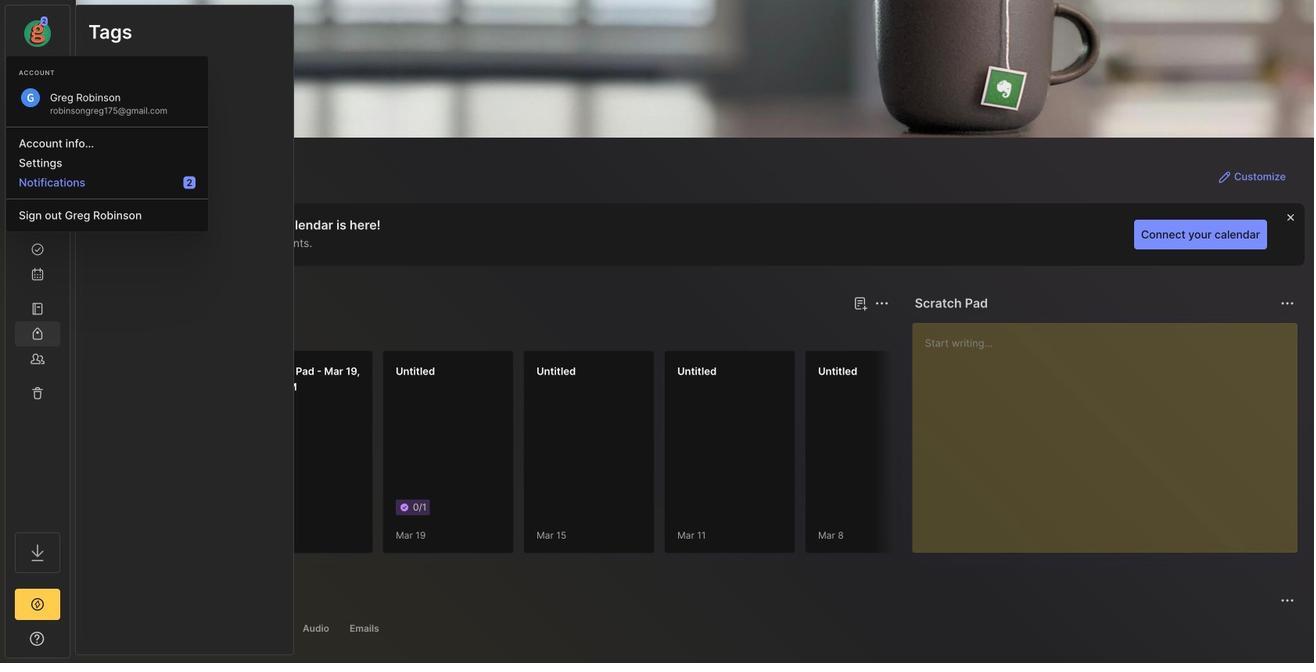 Task type: vqa. For each thing, say whether or not it's contained in the screenshot.
Edit search icon
yes



Task type: describe. For each thing, give the bounding box(es) containing it.
tree inside main element
[[5, 153, 70, 519]]

dropdown list menu
[[6, 121, 208, 225]]

edit search image
[[28, 77, 47, 96]]

1 tab list from the top
[[104, 322, 887, 341]]

2 tab list from the top
[[104, 620, 1293, 639]]

main element
[[0, 0, 75, 664]]

WHAT'S NEW field
[[5, 627, 70, 652]]

Start writing… text field
[[925, 323, 1297, 541]]



Task type: locate. For each thing, give the bounding box(es) containing it.
row group
[[101, 351, 1315, 563]]

0 vertical spatial tab list
[[104, 322, 887, 341]]

upgrade image
[[28, 596, 47, 614]]

1 vertical spatial tab list
[[104, 620, 1293, 639]]

Account field
[[5, 15, 70, 49]]

tab list
[[104, 322, 887, 341], [104, 620, 1293, 639]]

tab
[[104, 322, 150, 341], [156, 322, 220, 341], [223, 620, 290, 639], [296, 620, 336, 639], [343, 620, 386, 639]]

tree
[[5, 153, 70, 519]]

click to expand image
[[68, 635, 80, 653]]

home image
[[30, 167, 45, 182]]



